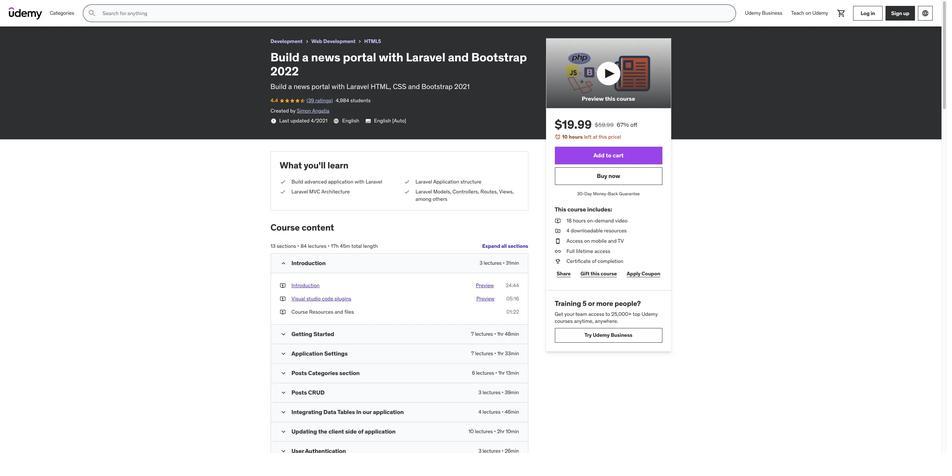 Task type: vqa. For each thing, say whether or not it's contained in the screenshot.


Task type: locate. For each thing, give the bounding box(es) containing it.
1 small image from the top
[[280, 351, 287, 358]]

advanced
[[305, 179, 327, 185]]

0 horizontal spatial bootstrap
[[108, 3, 136, 11]]

laravel inside laravel models, controllers, routes, views, among others
[[416, 189, 432, 195]]

1hr for getting started
[[497, 331, 504, 338]]

application up architecture
[[328, 179, 354, 185]]

1hr for posts categories section
[[498, 370, 505, 377]]

• left 13min
[[495, 370, 497, 377]]

10
[[562, 134, 568, 140], [469, 429, 474, 435]]

$19.99 $59.99 67% off
[[555, 117, 638, 132]]

portal
[[43, 3, 59, 11], [343, 50, 376, 65], [312, 82, 330, 91]]

integrating
[[292, 409, 322, 416]]

0 vertical spatial of
[[592, 258, 597, 265]]

1 horizontal spatial (39 ratings)
[[307, 97, 333, 104]]

7 up 7 lectures • 1hr 33min
[[471, 331, 474, 338]]

submit search image
[[88, 9, 97, 18]]

hours for 10
[[569, 134, 583, 140]]

getting started
[[292, 331, 334, 338]]

of down full lifetime access
[[592, 258, 597, 265]]

off
[[631, 121, 638, 129]]

xsmall image for 18 hours on-demand video
[[555, 218, 561, 225]]

udemy inside teach on udemy link
[[813, 10, 828, 16]]

in
[[356, 409, 362, 416]]

development left the web
[[271, 38, 303, 45]]

a for build a news portal with laravel and bootstrap 2022
[[22, 3, 25, 11]]

0 horizontal spatial 10
[[469, 429, 474, 435]]

course up 18
[[568, 206, 586, 213]]

course up 67%
[[617, 95, 635, 102]]

posts for posts crud
[[292, 389, 307, 397]]

udemy
[[745, 10, 761, 16], [813, 10, 828, 16], [642, 311, 658, 318], [593, 332, 610, 339]]

1 7 from the top
[[471, 331, 474, 338]]

4,984 students
[[51, 13, 86, 19], [336, 97, 371, 104]]

started
[[314, 331, 334, 338]]

1 vertical spatial ratings)
[[316, 97, 333, 104]]

lectures for posts crud
[[483, 390, 501, 396]]

lectures right 6 on the bottom of page
[[476, 370, 494, 377]]

news for build a news portal with laravel and bootstrap 2022
[[26, 3, 41, 11]]

1 vertical spatial 7
[[471, 351, 474, 357]]

up
[[904, 10, 910, 16]]

web development link
[[311, 37, 356, 46]]

(39 up simon angatia "link"
[[307, 97, 314, 104]]

lectures down the 7 lectures • 1hr 48min
[[475, 351, 493, 357]]

introduction up visual on the bottom
[[292, 283, 320, 289]]

0 vertical spatial 10
[[562, 134, 568, 140]]

2 english from the left
[[374, 118, 391, 124]]

training
[[555, 299, 581, 308]]

preview inside button
[[582, 95, 604, 102]]

2 vertical spatial preview
[[477, 296, 495, 302]]

1 horizontal spatial news
[[294, 82, 310, 91]]

add to cart button
[[555, 147, 663, 165]]

apply coupon
[[627, 271, 661, 278]]

what you'll learn
[[280, 160, 349, 171]]

this right at
[[599, 134, 607, 140]]

xsmall image for laravel models, controllers, routes, views, among others
[[404, 189, 410, 196]]

course down completion
[[601, 271, 617, 278]]

Search for anything text field
[[101, 7, 727, 20]]

portal up angatia
[[312, 82, 330, 91]]

2 7 from the top
[[471, 351, 474, 357]]

certificate of completion
[[567, 258, 624, 265]]

1hr left the 33min
[[497, 351, 504, 357]]

1 horizontal spatial application
[[433, 179, 459, 185]]

section
[[339, 370, 360, 377]]

0 vertical spatial categories
[[50, 10, 74, 16]]

structure
[[461, 179, 482, 185]]

67%
[[617, 121, 629, 129]]

2 horizontal spatial portal
[[343, 50, 376, 65]]

1hr left 13min
[[498, 370, 505, 377]]

this for gift
[[591, 271, 600, 278]]

application right our
[[373, 409, 404, 416]]

1 vertical spatial 3
[[479, 390, 482, 396]]

of right side
[[358, 428, 364, 436]]

2 horizontal spatial a
[[302, 50, 309, 65]]

posts up posts crud
[[292, 370, 307, 377]]

lectures down the 6 lectures • 1hr 13min
[[483, 390, 501, 396]]

portal for build a news portal with laravel and bootstrap 2022 build a news portal with laravel html, css and bootstrap 2021
[[343, 50, 376, 65]]

2 small image from the top
[[280, 331, 287, 339]]

laravel models, controllers, routes, views, among others
[[416, 189, 514, 203]]

0 vertical spatial introduction
[[292, 260, 326, 267]]

10 left the 2hr
[[469, 429, 474, 435]]

3
[[480, 260, 483, 267], [479, 390, 482, 396]]

1 vertical spatial of
[[358, 428, 364, 436]]

application down "getting"
[[292, 350, 323, 358]]

0 horizontal spatial 4,984 students
[[51, 13, 86, 19]]

students up closed captions icon
[[351, 97, 371, 104]]

10 for 10 lectures • 2hr 10min
[[469, 429, 474, 435]]

to up the anywhere.
[[606, 311, 610, 318]]

build for build a news portal with laravel and bootstrap 2022
[[6, 3, 21, 11]]

2 vertical spatial application
[[365, 428, 396, 436]]

english for english
[[342, 118, 359, 124]]

visual studio code plugins
[[292, 296, 351, 302]]

preview
[[582, 95, 604, 102], [476, 283, 494, 289], [477, 296, 495, 302]]

2 horizontal spatial bootstrap
[[472, 50, 527, 65]]

1 vertical spatial this
[[599, 134, 607, 140]]

news left categories dropdown button on the left of page
[[26, 3, 41, 11]]

0 vertical spatial portal
[[43, 3, 59, 11]]

choose a language image
[[922, 10, 929, 17]]

0 horizontal spatial application
[[292, 350, 323, 358]]

small image for updating
[[280, 429, 287, 436]]

4,984
[[51, 13, 65, 19], [336, 97, 349, 104]]

posts left crud
[[292, 389, 307, 397]]

preview down "3 lectures • 31min"
[[476, 283, 494, 289]]

0 vertical spatial 1hr
[[497, 331, 504, 338]]

1 vertical spatial business
[[611, 332, 633, 339]]

access down or
[[589, 311, 605, 318]]

05:16
[[507, 296, 519, 302]]

1 horizontal spatial 10
[[562, 134, 568, 140]]

1 horizontal spatial portal
[[312, 82, 330, 91]]

buy now
[[597, 172, 620, 180]]

course down visual on the bottom
[[292, 309, 308, 316]]

• left 39min
[[502, 390, 504, 396]]

84
[[301, 243, 307, 250]]

2 sections from the left
[[508, 243, 528, 250]]

33min
[[505, 351, 519, 357]]

0 vertical spatial 7
[[471, 331, 474, 338]]

price!
[[609, 134, 621, 140]]

0 vertical spatial bootstrap
[[108, 3, 136, 11]]

31min
[[506, 260, 519, 267]]

application
[[433, 179, 459, 185], [292, 350, 323, 358]]

on right teach
[[806, 10, 811, 16]]

learn
[[328, 160, 349, 171]]

2 vertical spatial 1hr
[[498, 370, 505, 377]]

1 horizontal spatial 4,984 students
[[336, 97, 371, 104]]

0 horizontal spatial 4
[[479, 409, 482, 416]]

get
[[555, 311, 563, 318]]

1 horizontal spatial students
[[351, 97, 371, 104]]

portal for build a news portal with laravel and bootstrap 2022
[[43, 3, 59, 11]]

1 vertical spatial hours
[[573, 218, 586, 224]]

lectures up 10 lectures • 2hr 10min
[[483, 409, 501, 416]]

1 vertical spatial students
[[351, 97, 371, 104]]

english for english [auto]
[[374, 118, 391, 124]]

0 horizontal spatial of
[[358, 428, 364, 436]]

0 vertical spatial business
[[762, 10, 783, 16]]

business
[[762, 10, 783, 16], [611, 332, 633, 339]]

0 vertical spatial hours
[[569, 134, 583, 140]]

1 posts from the top
[[292, 370, 307, 377]]

hours left left in the right of the page
[[569, 134, 583, 140]]

0 vertical spatial course
[[271, 222, 300, 233]]

money-
[[593, 191, 608, 197]]

to inside button
[[606, 152, 612, 159]]

0 vertical spatial 3
[[480, 260, 483, 267]]

content
[[302, 222, 334, 233]]

this for preview
[[605, 95, 616, 102]]

preview for 05:16
[[477, 296, 495, 302]]

10min
[[506, 429, 519, 435]]

(39 left categories dropdown button on the left of page
[[22, 13, 30, 19]]

2 small image from the top
[[280, 390, 287, 397]]

0 vertical spatial on
[[806, 10, 811, 16]]

udemy business
[[745, 10, 783, 16]]

this
[[605, 95, 616, 102], [599, 134, 607, 140], [591, 271, 600, 278]]

includes:
[[587, 206, 612, 213]]

xsmall image for full lifetime access
[[555, 248, 561, 255]]

with
[[61, 3, 73, 11], [379, 50, 403, 65], [332, 82, 345, 91], [355, 179, 365, 185]]

4,984 students up closed captions icon
[[336, 97, 371, 104]]

1 horizontal spatial 2022
[[271, 64, 299, 79]]

total
[[352, 243, 362, 250]]

• left 31min on the right bottom of the page
[[503, 260, 505, 267]]

• left the 2hr
[[494, 429, 496, 435]]

preview left 05:16 in the right bottom of the page
[[477, 296, 495, 302]]

this right gift
[[591, 271, 600, 278]]

1 vertical spatial 4
[[479, 409, 482, 416]]

this inside button
[[605, 95, 616, 102]]

course
[[271, 222, 300, 233], [292, 309, 308, 316]]

business down the anywhere.
[[611, 332, 633, 339]]

english right closed captions icon
[[374, 118, 391, 124]]

certificate
[[567, 258, 591, 265]]

1 vertical spatial (39
[[307, 97, 314, 104]]

18
[[567, 218, 572, 224]]

getting
[[292, 331, 312, 338]]

course up "13"
[[271, 222, 300, 233]]

english right course language image
[[342, 118, 359, 124]]

1 development from the left
[[271, 38, 303, 45]]

0 vertical spatial 4,984 students
[[51, 13, 86, 19]]

3 down 'expand'
[[480, 260, 483, 267]]

teach on udemy link
[[787, 4, 833, 22]]

sections right "13"
[[277, 243, 296, 250]]

• left 46min
[[502, 409, 504, 416]]

alarm image
[[555, 134, 561, 140]]

1 horizontal spatial 4,984
[[336, 97, 349, 104]]

updated
[[291, 118, 310, 124]]

1 vertical spatial access
[[589, 311, 605, 318]]

0 vertical spatial small image
[[280, 260, 287, 268]]

course for gift this course
[[601, 271, 617, 278]]

2 posts from the top
[[292, 389, 307, 397]]

2hr
[[497, 429, 505, 435]]

coupon
[[642, 271, 661, 278]]

1 vertical spatial news
[[311, 50, 340, 65]]

application settings
[[292, 350, 348, 358]]

(39
[[22, 13, 30, 19], [307, 97, 314, 104]]

closed captions image
[[365, 118, 371, 124]]

2 vertical spatial this
[[591, 271, 600, 278]]

categories left submit search icon
[[50, 10, 74, 16]]

course content
[[271, 222, 334, 233]]

a
[[22, 3, 25, 11], [302, 50, 309, 65], [288, 82, 292, 91]]

3 small image from the top
[[280, 409, 287, 417]]

lectures right 84
[[308, 243, 327, 250]]

3 down the 6 lectures • 1hr 13min
[[479, 390, 482, 396]]

hours right 18
[[573, 218, 586, 224]]

lectures for posts categories section
[[476, 370, 494, 377]]

on down downloadable
[[584, 238, 590, 245]]

48min
[[505, 331, 519, 338]]

lectures up 7 lectures • 1hr 33min
[[475, 331, 493, 338]]

1 vertical spatial application
[[373, 409, 404, 416]]

sections right the all
[[508, 243, 528, 250]]

access inside training 5 or more people? get your team access to 25,000+ top udemy courses anytime, anywhere.
[[589, 311, 605, 318]]

0 vertical spatial 4,984
[[51, 13, 65, 19]]

news up the created by simon angatia
[[294, 82, 310, 91]]

0 horizontal spatial business
[[611, 332, 633, 339]]

2 vertical spatial small image
[[280, 370, 287, 378]]

13
[[271, 243, 276, 250]]

• left the 33min
[[494, 351, 496, 357]]

7 lectures • 1hr 33min
[[471, 351, 519, 357]]

0 vertical spatial posts
[[292, 370, 307, 377]]

2 vertical spatial news
[[294, 82, 310, 91]]

4 up 10 lectures • 2hr 10min
[[479, 409, 482, 416]]

0 horizontal spatial news
[[26, 3, 41, 11]]

to
[[606, 152, 612, 159], [606, 311, 610, 318]]

7 up 6 on the bottom of page
[[471, 351, 474, 357]]

gift this course
[[581, 271, 617, 278]]

4 small image from the top
[[280, 429, 287, 436]]

0 horizontal spatial portal
[[43, 3, 59, 11]]

hours for 18
[[573, 218, 586, 224]]

xsmall image
[[357, 39, 363, 45], [280, 179, 286, 186], [404, 189, 410, 196], [555, 218, 561, 225], [555, 228, 561, 235], [555, 248, 561, 255], [280, 309, 286, 316]]

3 small image from the top
[[280, 370, 287, 378]]

2 vertical spatial a
[[288, 82, 292, 91]]

3 for introduction
[[480, 260, 483, 267]]

0 vertical spatial this
[[605, 95, 616, 102]]

students down build a news portal with laravel and bootstrap 2022
[[66, 13, 86, 19]]

• left 17h 45m
[[328, 243, 330, 250]]

access down mobile
[[595, 248, 611, 255]]

1 horizontal spatial 4
[[567, 228, 570, 234]]

posts for posts categories section
[[292, 370, 307, 377]]

• left 48min
[[494, 331, 496, 338]]

portal right udemy image
[[43, 3, 59, 11]]

course language image
[[334, 118, 339, 124]]

1 vertical spatial posts
[[292, 389, 307, 397]]

client
[[329, 428, 344, 436]]

0 vertical spatial course
[[617, 95, 635, 102]]

0 vertical spatial a
[[22, 3, 25, 11]]

lectures
[[308, 243, 327, 250], [484, 260, 502, 267], [475, 331, 493, 338], [475, 351, 493, 357], [476, 370, 494, 377], [483, 390, 501, 396], [483, 409, 501, 416], [475, 429, 493, 435]]

1 horizontal spatial development
[[323, 38, 356, 45]]

news down "web development" link
[[311, 50, 340, 65]]

posts crud
[[292, 389, 325, 397]]

preview up $19.99 $59.99 67% off
[[582, 95, 604, 102]]

small image
[[280, 260, 287, 268], [280, 331, 287, 339], [280, 370, 287, 378]]

1hr left 48min
[[497, 331, 504, 338]]

0 horizontal spatial categories
[[50, 10, 74, 16]]

4,984 down build a news portal with laravel and bootstrap 2022
[[51, 13, 65, 19]]

portal down html5 link
[[343, 50, 376, 65]]

1 vertical spatial introduction
[[292, 283, 320, 289]]

course inside button
[[617, 95, 635, 102]]

0 horizontal spatial a
[[22, 3, 25, 11]]

lectures left the 2hr
[[475, 429, 493, 435]]

introduction down 84
[[292, 260, 326, 267]]

share button
[[555, 267, 573, 282]]

1 horizontal spatial on
[[806, 10, 811, 16]]

1 vertical spatial course
[[292, 309, 308, 316]]

course resources and files
[[292, 309, 354, 316]]

1 vertical spatial to
[[606, 311, 610, 318]]

build for build a news portal with laravel and bootstrap 2022 build a news portal with laravel html, css and bootstrap 2021
[[271, 50, 300, 65]]

• left 84
[[297, 243, 299, 250]]

10 right the alarm image
[[562, 134, 568, 140]]

small image
[[280, 351, 287, 358], [280, 390, 287, 397], [280, 409, 287, 417], [280, 429, 287, 436], [280, 448, 287, 454]]

application down our
[[365, 428, 396, 436]]

2022 inside build a news portal with laravel and bootstrap 2022 build a news portal with laravel html, css and bootstrap 2021
[[271, 64, 299, 79]]

0 vertical spatial news
[[26, 3, 41, 11]]

1 vertical spatial a
[[302, 50, 309, 65]]

4
[[567, 228, 570, 234], [479, 409, 482, 416]]

cart
[[613, 152, 624, 159]]

business left teach
[[762, 10, 783, 16]]

4,984 up course language image
[[336, 97, 349, 104]]

updating the client side of application
[[292, 428, 396, 436]]

lectures for introduction
[[484, 260, 502, 267]]

this up the $59.99
[[605, 95, 616, 102]]

2022 for build a news portal with laravel and bootstrap 2022
[[137, 3, 151, 11]]

udemy inside training 5 or more people? get your team access to 25,000+ top udemy courses anytime, anywhere.
[[642, 311, 658, 318]]

1 english from the left
[[342, 118, 359, 124]]

to inside training 5 or more people? get your team access to 25,000+ top udemy courses anytime, anywhere.
[[606, 311, 610, 318]]

5
[[583, 299, 587, 308]]

• for posts crud
[[502, 390, 504, 396]]

on for access
[[584, 238, 590, 245]]

0 vertical spatial 2022
[[137, 3, 151, 11]]

4,984 students down build a news portal with laravel and bootstrap 2022
[[51, 13, 86, 19]]

0 horizontal spatial on
[[584, 238, 590, 245]]

small image for integrating
[[280, 409, 287, 417]]

lectures down 'expand'
[[484, 260, 502, 267]]

introduction
[[292, 260, 326, 267], [292, 283, 320, 289]]

1 small image from the top
[[280, 260, 287, 268]]

expand all sections button
[[482, 239, 528, 254]]

development right the web
[[323, 38, 356, 45]]

1 vertical spatial 2022
[[271, 64, 299, 79]]

xsmall image
[[304, 39, 310, 45], [271, 118, 276, 124], [404, 179, 410, 186], [280, 189, 286, 196], [555, 238, 561, 245], [555, 258, 561, 266], [280, 283, 286, 290], [280, 296, 286, 303]]

small image for posts categories section
[[280, 370, 287, 378]]

1 horizontal spatial a
[[288, 82, 292, 91]]

settings
[[324, 350, 348, 358]]

0 horizontal spatial students
[[66, 13, 86, 19]]

13min
[[506, 370, 519, 377]]

0 vertical spatial application
[[433, 179, 459, 185]]

application up the models,
[[433, 179, 459, 185]]

on
[[806, 10, 811, 16], [584, 238, 590, 245]]

0 horizontal spatial sections
[[277, 243, 296, 250]]

2 horizontal spatial news
[[311, 50, 340, 65]]

training 5 or more people? get your team access to 25,000+ top udemy courses anytime, anywhere.
[[555, 299, 658, 325]]

0 vertical spatial 4.4
[[6, 13, 13, 19]]

1 vertical spatial categories
[[308, 370, 338, 377]]

categories down the application settings
[[308, 370, 338, 377]]

this
[[555, 206, 566, 213]]

2 introduction from the top
[[292, 283, 320, 289]]

to left cart
[[606, 152, 612, 159]]

4 down 18
[[567, 228, 570, 234]]

resources
[[309, 309, 334, 316]]

1 vertical spatial 4,984 students
[[336, 97, 371, 104]]

1 horizontal spatial 4.4
[[271, 97, 278, 104]]

1 horizontal spatial of
[[592, 258, 597, 265]]

resources
[[604, 228, 627, 234]]

team
[[576, 311, 587, 318]]



Task type: describe. For each thing, give the bounding box(es) containing it.
or
[[588, 299, 595, 308]]

30-day money-back guarantee
[[577, 191, 640, 197]]

small image for introduction
[[280, 260, 287, 268]]

1 vertical spatial course
[[568, 206, 586, 213]]

a for build a news portal with laravel and bootstrap 2022 build a news portal with laravel html, css and bootstrap 2021
[[302, 50, 309, 65]]

anywhere.
[[595, 318, 618, 325]]

udemy image
[[9, 7, 42, 20]]

mobile
[[591, 238, 607, 245]]

1 horizontal spatial bootstrap
[[422, 82, 453, 91]]

log in link
[[853, 6, 883, 21]]

on-
[[587, 218, 595, 224]]

0 vertical spatial (39
[[22, 13, 30, 19]]

10 for 10 hours left at this price!
[[562, 134, 568, 140]]

controllers,
[[453, 189, 479, 195]]

now
[[609, 172, 620, 180]]

4 for 4 lectures • 46min
[[479, 409, 482, 416]]

routes,
[[481, 189, 498, 195]]

1 horizontal spatial business
[[762, 10, 783, 16]]

our
[[363, 409, 372, 416]]

course for course resources and files
[[292, 309, 308, 316]]

on for teach
[[806, 10, 811, 16]]

17h 45m
[[331, 243, 350, 250]]

simon
[[297, 107, 311, 114]]

css
[[393, 82, 407, 91]]

1 vertical spatial 4.4
[[271, 97, 278, 104]]

laravel application structure
[[416, 179, 482, 185]]

lectures for getting started
[[475, 331, 493, 338]]

1 vertical spatial 4,984
[[336, 97, 349, 104]]

news for build a news portal with laravel and bootstrap 2022 build a news portal with laravel html, css and bootstrap 2021
[[311, 50, 340, 65]]

course for course content
[[271, 222, 300, 233]]

length
[[363, 243, 378, 250]]

access on mobile and tv
[[567, 238, 624, 245]]

• for posts categories section
[[495, 370, 497, 377]]

3 for posts crud
[[479, 390, 482, 396]]

application for our
[[373, 409, 404, 416]]

• for updating the client side of application
[[494, 429, 496, 435]]

small image for getting started
[[280, 331, 287, 339]]

buy now button
[[555, 168, 663, 185]]

bootstrap for build a news portal with laravel and bootstrap 2022 build a news portal with laravel html, css and bootstrap 2021
[[472, 50, 527, 65]]

created by simon angatia
[[271, 107, 329, 114]]

• for application settings
[[494, 351, 496, 357]]

7 for application settings
[[471, 351, 474, 357]]

0 vertical spatial application
[[328, 179, 354, 185]]

full lifetime access
[[567, 248, 611, 255]]

last
[[279, 118, 289, 124]]

lifetime
[[576, 248, 593, 255]]

top
[[633, 311, 641, 318]]

anytime,
[[574, 318, 594, 325]]

preview this course button
[[546, 38, 671, 109]]

0 horizontal spatial (39 ratings)
[[22, 13, 48, 19]]

1 sections from the left
[[277, 243, 296, 250]]

4 for 4 downloadable resources
[[567, 228, 570, 234]]

back
[[608, 191, 618, 197]]

0 horizontal spatial 4.4
[[6, 13, 13, 19]]

7 lectures • 1hr 48min
[[471, 331, 519, 338]]

course for preview this course
[[617, 95, 635, 102]]

try
[[585, 332, 592, 339]]

2 vertical spatial portal
[[312, 82, 330, 91]]

1hr for application settings
[[497, 351, 504, 357]]

visual studio code plugins button
[[292, 296, 351, 303]]

0 vertical spatial students
[[66, 13, 86, 19]]

1 horizontal spatial categories
[[308, 370, 338, 377]]

architecture
[[321, 189, 350, 195]]

views,
[[499, 189, 514, 195]]

html,
[[371, 82, 391, 91]]

created
[[271, 107, 289, 114]]

tables
[[337, 409, 355, 416]]

categories inside dropdown button
[[50, 10, 74, 16]]

preview this course
[[582, 95, 635, 102]]

xsmall image for 4 downloadable resources
[[555, 228, 561, 235]]

0 horizontal spatial ratings)
[[31, 13, 48, 19]]

10 lectures • 2hr 10min
[[469, 429, 519, 435]]

3 lectures • 39min
[[479, 390, 519, 396]]

shopping cart with 0 items image
[[837, 9, 846, 18]]

24:44
[[506, 283, 519, 289]]

application for of
[[365, 428, 396, 436]]

day
[[585, 191, 592, 197]]

[auto]
[[392, 118, 406, 124]]

what
[[280, 160, 302, 171]]

preview for 24:44
[[476, 283, 494, 289]]

13 sections • 84 lectures • 17h 45m total length
[[271, 243, 378, 250]]

18 hours on-demand video
[[567, 218, 628, 224]]

you'll
[[304, 160, 326, 171]]

udemy inside udemy business link
[[745, 10, 761, 16]]

lectures for integrating data tables in our application
[[483, 409, 501, 416]]

guarantee
[[619, 191, 640, 197]]

demand
[[595, 218, 614, 224]]

sign up link
[[886, 6, 915, 21]]

$19.99
[[555, 117, 592, 132]]

sign
[[892, 10, 903, 16]]

• for introduction
[[503, 260, 505, 267]]

sections inside dropdown button
[[508, 243, 528, 250]]

others
[[433, 196, 448, 203]]

this course includes:
[[555, 206, 612, 213]]

small image for application
[[280, 351, 287, 358]]

all
[[501, 243, 507, 250]]

models,
[[434, 189, 451, 195]]

expand all sections
[[482, 243, 528, 250]]

1 vertical spatial (39 ratings)
[[307, 97, 333, 104]]

0 vertical spatial access
[[595, 248, 611, 255]]

7 for getting started
[[471, 331, 474, 338]]

lectures for application settings
[[475, 351, 493, 357]]

1 introduction from the top
[[292, 260, 326, 267]]

apply
[[627, 271, 641, 278]]

5 small image from the top
[[280, 448, 287, 454]]

1 horizontal spatial ratings)
[[316, 97, 333, 104]]

angatia
[[312, 107, 329, 114]]

posts categories section
[[292, 370, 360, 377]]

01:22
[[507, 309, 519, 316]]

log in
[[861, 10, 875, 16]]

udemy business link
[[741, 4, 787, 22]]

lectures for updating the client side of application
[[475, 429, 493, 435]]

people?
[[615, 299, 641, 308]]

xsmall image for build advanced application with laravel
[[280, 179, 286, 186]]

english [auto]
[[374, 118, 406, 124]]

2022 for build a news portal with laravel and bootstrap 2022 build a news portal with laravel html, css and bootstrap 2021
[[271, 64, 299, 79]]

video
[[615, 218, 628, 224]]

in
[[871, 10, 875, 16]]

bootstrap for build a news portal with laravel and bootstrap 2022
[[108, 3, 136, 11]]

mvc
[[309, 189, 320, 195]]

laravel mvc architecture
[[292, 189, 350, 195]]

$59.99
[[595, 121, 614, 129]]

build for build advanced application with laravel
[[292, 179, 303, 185]]

3 lectures • 31min
[[480, 260, 519, 267]]

2 development from the left
[[323, 38, 356, 45]]

small image for posts
[[280, 390, 287, 397]]

plugins
[[335, 296, 351, 302]]

crud
[[308, 389, 325, 397]]

0 horizontal spatial 4,984
[[51, 13, 65, 19]]

buy
[[597, 172, 608, 180]]

side
[[345, 428, 357, 436]]

udemy inside try udemy business link
[[593, 332, 610, 339]]

html5
[[364, 38, 381, 45]]

4/2021
[[311, 118, 328, 124]]

• for getting started
[[494, 331, 496, 338]]

• for integrating data tables in our application
[[502, 409, 504, 416]]

html5 link
[[364, 37, 381, 46]]

6 lectures • 1hr 13min
[[472, 370, 519, 377]]

by
[[290, 107, 296, 114]]

access
[[567, 238, 583, 245]]

apply coupon button
[[625, 267, 663, 282]]

integrating data tables in our application
[[292, 409, 404, 416]]

the
[[318, 428, 327, 436]]



